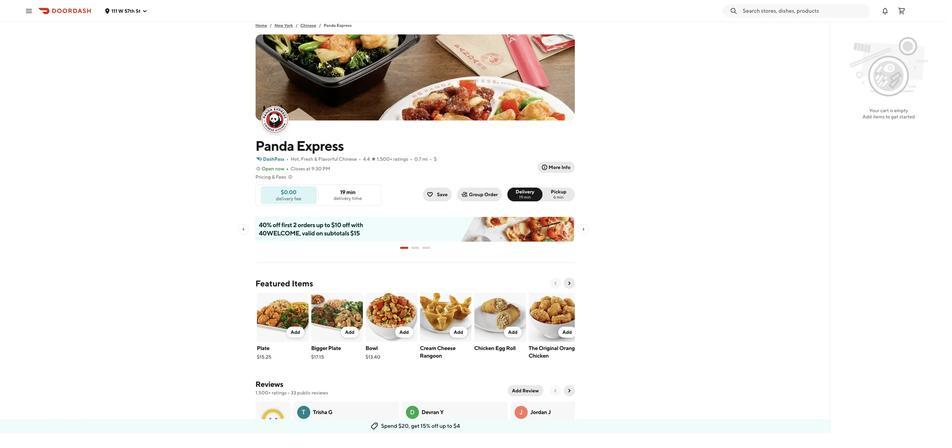 Task type: vqa. For each thing, say whether or not it's contained in the screenshot.
ratings
yes



Task type: locate. For each thing, give the bounding box(es) containing it.
2 plate from the left
[[329, 345, 341, 352]]

min inside delivery 19 min
[[524, 195, 531, 200]]

orders
[[298, 221, 315, 229]]

0 vertical spatial up
[[316, 221, 324, 229]]

off right the 15%
[[432, 423, 439, 429]]

plate
[[257, 345, 270, 352], [329, 345, 341, 352]]

2
[[293, 221, 297, 229]]

0 vertical spatial to
[[886, 114, 891, 119]]

get
[[892, 114, 899, 119], [411, 423, 420, 429]]

1 horizontal spatial doordash
[[456, 422, 475, 427]]

ratings down reviews link
[[272, 390, 287, 396]]

0 horizontal spatial /
[[270, 23, 272, 28]]

w
[[118, 8, 124, 14]]

$17.15
[[311, 354, 324, 360]]

to inside your cart is empty add items to get started
[[886, 114, 891, 119]]

off right $10 on the bottom left
[[343, 221, 350, 229]]

19 min delivery time
[[334, 189, 362, 201]]

group
[[469, 192, 484, 197]]

0 horizontal spatial &
[[272, 174, 275, 180]]

1 horizontal spatial off
[[343, 221, 350, 229]]

get inside your cart is empty add items to get started
[[892, 114, 899, 119]]

pricing & fees
[[256, 174, 286, 180]]

1 horizontal spatial delivery
[[334, 196, 351, 201]]

to down cart
[[886, 114, 891, 119]]

on
[[316, 230, 323, 237]]

& inside button
[[272, 174, 275, 180]]

delivery down $0.00 in the left top of the page
[[276, 196, 294, 201]]

delivery inside $0.00 delivery fee
[[276, 196, 294, 201]]

first
[[282, 221, 292, 229]]

0 vertical spatial 1,500+
[[377, 156, 393, 162]]

2 • doordash order from the left
[[453, 422, 487, 427]]

0 horizontal spatial 19
[[340, 189, 346, 196]]

chicken down the the
[[529, 353, 549, 359]]

open
[[262, 166, 274, 171]]

&
[[314, 156, 318, 162], [272, 174, 275, 180]]

featured items
[[256, 279, 313, 288]]

new
[[275, 23, 284, 28]]

2 vertical spatial to
[[447, 423, 453, 429]]

19 left 6
[[519, 195, 524, 200]]

dashpass •
[[263, 156, 289, 162]]

0 vertical spatial ratings
[[394, 156, 408, 162]]

order for d
[[475, 422, 487, 427]]

2 horizontal spatial doordash
[[562, 422, 581, 427]]

doordash left spend
[[346, 422, 365, 427]]

0 horizontal spatial j
[[520, 409, 523, 416]]

more info
[[549, 165, 571, 170]]

0 horizontal spatial doordash
[[346, 422, 365, 427]]

2 horizontal spatial min
[[557, 195, 564, 200]]

orange
[[560, 345, 578, 352]]

add review
[[512, 388, 539, 394]]

/ right york
[[296, 23, 298, 28]]

• doordash order right "10/27/23"
[[453, 422, 487, 427]]

1 vertical spatial panda
[[256, 138, 294, 154]]

1 horizontal spatial min
[[524, 195, 531, 200]]

doordash for j
[[562, 422, 581, 427]]

1 vertical spatial to
[[325, 221, 330, 229]]

1 horizontal spatial 19
[[519, 195, 524, 200]]

to for get
[[886, 114, 891, 119]]

1 horizontal spatial get
[[892, 114, 899, 119]]

the
[[529, 345, 538, 352]]

the original orange chicken
[[529, 345, 578, 359]]

express
[[337, 23, 352, 28], [297, 138, 344, 154]]

bowl image
[[366, 293, 417, 342]]

0 horizontal spatial 4.4
[[268, 416, 278, 424]]

1 horizontal spatial chinese
[[339, 156, 357, 162]]

0 horizontal spatial panda
[[256, 138, 294, 154]]

1 vertical spatial chinese
[[339, 156, 357, 162]]

bigger plate $17.15
[[311, 345, 341, 360]]

0 horizontal spatial up
[[316, 221, 324, 229]]

& right fresh
[[314, 156, 318, 162]]

min
[[347, 189, 356, 196], [524, 195, 531, 200], [557, 195, 564, 200]]

• doordash order left spend
[[344, 422, 377, 427]]

up inside the 40% off first 2 orders up to $10 off with 40welcome, valid on subtotals $15
[[316, 221, 324, 229]]

pricing
[[256, 174, 271, 180]]

0 vertical spatial 4.4
[[363, 156, 370, 162]]

up down the y
[[440, 423, 446, 429]]

original
[[539, 345, 559, 352]]

group order
[[469, 192, 498, 197]]

1 vertical spatial 4.4
[[268, 416, 278, 424]]

/ left new
[[270, 23, 272, 28]]

doordash right "10/27/23"
[[456, 422, 475, 427]]

1 horizontal spatial • doordash order
[[453, 422, 487, 427]]

chicken egg roll
[[475, 345, 516, 352]]

1 vertical spatial get
[[411, 423, 420, 429]]

$4
[[454, 423, 460, 429]]

order for j
[[581, 422, 593, 427]]

add button for bigger plate
[[341, 327, 359, 338]]

the original orange chicken image
[[529, 293, 581, 342]]

add inside button
[[512, 388, 522, 394]]

add for the original orange chicken
[[563, 329, 572, 335]]

chicken
[[475, 345, 495, 352], [529, 353, 549, 359]]

1,500+ left the 0.7
[[377, 156, 393, 162]]

1 horizontal spatial panda
[[324, 23, 336, 28]]

4 add button from the left
[[450, 327, 468, 338]]

cart
[[881, 108, 890, 113]]

york
[[284, 23, 293, 28]]

2 horizontal spatial to
[[886, 114, 891, 119]]

devran
[[422, 409, 439, 416]]

to
[[886, 114, 891, 119], [325, 221, 330, 229], [447, 423, 453, 429]]

0 horizontal spatial • doordash order
[[344, 422, 377, 427]]

0 horizontal spatial 1,500+
[[256, 390, 271, 396]]

$10
[[331, 221, 342, 229]]

min inside pickup 6 min
[[557, 195, 564, 200]]

1 horizontal spatial 1,500+
[[377, 156, 393, 162]]

1 delivery from the left
[[334, 196, 351, 201]]

fresh
[[301, 156, 314, 162]]

1 horizontal spatial j
[[548, 409, 551, 416]]

add for chicken egg roll
[[508, 329, 518, 335]]

order
[[485, 192, 498, 197], [366, 422, 377, 427], [475, 422, 487, 427], [581, 422, 593, 427]]

10/27/23
[[435, 422, 452, 427]]

j right jordan
[[548, 409, 551, 416]]

doordash
[[346, 422, 365, 427], [456, 422, 475, 427], [562, 422, 581, 427]]

up up the on
[[316, 221, 324, 229]]

to left $4
[[447, 423, 453, 429]]

19 left time
[[340, 189, 346, 196]]

2 horizontal spatial • doordash order
[[559, 422, 593, 427]]

delivery inside 19 min delivery time
[[334, 196, 351, 201]]

info
[[562, 165, 571, 170]]

plate up $15.25
[[257, 345, 270, 352]]

fee
[[295, 196, 302, 201]]

add button
[[287, 327, 305, 338], [341, 327, 359, 338], [396, 327, 413, 338], [450, 327, 468, 338], [504, 327, 522, 338], [559, 327, 576, 338]]

get down is
[[892, 114, 899, 119]]

6
[[554, 195, 556, 200]]

panda right chinese 'link'
[[324, 23, 336, 28]]

• doordash order right 8/17/23 at bottom right
[[559, 422, 593, 427]]

plate right bigger
[[329, 345, 341, 352]]

2 horizontal spatial /
[[319, 23, 321, 28]]

/ right chinese 'link'
[[319, 23, 321, 28]]

notification bell image
[[882, 7, 890, 15]]

min right 6
[[557, 195, 564, 200]]

off up 40welcome,
[[273, 221, 281, 229]]

plate image
[[257, 293, 309, 342]]

2 doordash from the left
[[456, 422, 475, 427]]

1 vertical spatial express
[[297, 138, 344, 154]]

1 vertical spatial &
[[272, 174, 275, 180]]

to inside the 40% off first 2 orders up to $10 off with 40welcome, valid on subtotals $15
[[325, 221, 330, 229]]

$0.00 delivery fee
[[276, 189, 302, 201]]

2 horizontal spatial off
[[432, 423, 439, 429]]

1,500+ down reviews link
[[256, 390, 271, 396]]

1 add button from the left
[[287, 327, 305, 338]]

min left 6
[[524, 195, 531, 200]]

delivery left time
[[334, 196, 351, 201]]

1 horizontal spatial ratings
[[394, 156, 408, 162]]

1 horizontal spatial chicken
[[529, 353, 549, 359]]

spend
[[381, 423, 398, 429]]

19
[[340, 189, 346, 196], [519, 195, 524, 200]]

order for t
[[366, 422, 377, 427]]

ratings left the 0.7
[[394, 156, 408, 162]]

2 delivery from the left
[[276, 196, 294, 201]]

19 inside 19 min delivery time
[[340, 189, 346, 196]]

5 add button from the left
[[504, 327, 522, 338]]

1 horizontal spatial to
[[447, 423, 453, 429]]

open now
[[262, 166, 285, 171]]

j left jordan
[[520, 409, 523, 416]]

0 horizontal spatial delivery
[[276, 196, 294, 201]]

15%
[[421, 423, 431, 429]]

up for orders
[[316, 221, 324, 229]]

chinese
[[301, 23, 316, 28], [339, 156, 357, 162]]

1 vertical spatial up
[[440, 423, 446, 429]]

1 horizontal spatial &
[[314, 156, 318, 162]]

rangoon
[[420, 353, 442, 359]]

9:30
[[312, 166, 322, 171]]

0 horizontal spatial ratings
[[272, 390, 287, 396]]

doordash for d
[[456, 422, 475, 427]]

more
[[549, 165, 561, 170]]

1 horizontal spatial 4.4
[[363, 156, 370, 162]]

0 vertical spatial panda
[[324, 23, 336, 28]]

your cart is empty add items to get started
[[863, 108, 916, 119]]

panda
[[324, 23, 336, 28], [256, 138, 294, 154]]

0 horizontal spatial min
[[347, 189, 356, 196]]

home link
[[256, 22, 267, 29]]

t
[[302, 409, 306, 416]]

delivery
[[334, 196, 351, 201], [276, 196, 294, 201]]

to left $10 on the bottom left
[[325, 221, 330, 229]]

4.4
[[363, 156, 370, 162], [268, 416, 278, 424]]

1 plate from the left
[[257, 345, 270, 352]]

• doordash order for d
[[453, 422, 487, 427]]

doordash right 8/17/23 at bottom right
[[562, 422, 581, 427]]

add button for cream cheese rangoon
[[450, 327, 468, 338]]

0 horizontal spatial plate
[[257, 345, 270, 352]]

chicken egg roll image
[[475, 293, 526, 342]]

plate inside bigger plate $17.15
[[329, 345, 341, 352]]

2 add button from the left
[[341, 327, 359, 338]]

chicken left the egg
[[475, 345, 495, 352]]

3 add button from the left
[[396, 327, 413, 338]]

6 add button from the left
[[559, 327, 576, 338]]

1 horizontal spatial /
[[296, 23, 298, 28]]

previous button of carousel image
[[553, 281, 559, 286]]

0 vertical spatial &
[[314, 156, 318, 162]]

0 vertical spatial chicken
[[475, 345, 495, 352]]

3 doordash from the left
[[562, 422, 581, 427]]

review
[[523, 388, 539, 394]]

valid
[[302, 230, 315, 237]]

get left the 15%
[[411, 423, 420, 429]]

1 vertical spatial ratings
[[272, 390, 287, 396]]

1 horizontal spatial up
[[440, 423, 446, 429]]

1 horizontal spatial plate
[[329, 345, 341, 352]]

panda express image
[[256, 34, 575, 120], [262, 107, 288, 133]]

1 • doordash order from the left
[[344, 422, 377, 427]]

min up "with"
[[347, 189, 356, 196]]

1 vertical spatial chicken
[[529, 353, 549, 359]]

None radio
[[508, 188, 543, 201], [539, 188, 575, 201], [508, 188, 543, 201], [539, 188, 575, 201]]

panda up dashpass
[[256, 138, 294, 154]]

0 vertical spatial get
[[892, 114, 899, 119]]

chinese right york
[[301, 23, 316, 28]]

1 vertical spatial 1,500+
[[256, 390, 271, 396]]

3 • doordash order from the left
[[559, 422, 593, 427]]

0 horizontal spatial to
[[325, 221, 330, 229]]

bowl $13.40
[[366, 345, 381, 360]]

0 vertical spatial chinese
[[301, 23, 316, 28]]

& left fees
[[272, 174, 275, 180]]

save
[[437, 192, 448, 197]]

1 doordash from the left
[[346, 422, 365, 427]]

chinese right flavorful
[[339, 156, 357, 162]]

add button for plate
[[287, 327, 305, 338]]

next image
[[567, 388, 572, 394]]

0 vertical spatial express
[[337, 23, 352, 28]]



Task type: describe. For each thing, give the bounding box(es) containing it.
closes
[[291, 166, 305, 171]]

add button for bowl
[[396, 327, 413, 338]]

your
[[870, 108, 880, 113]]

19 inside delivery 19 min
[[519, 195, 524, 200]]

cheese
[[437, 345, 456, 352]]

cream cheese rangoon image
[[420, 293, 472, 342]]

40welcome,
[[259, 230, 301, 237]]

to for $4
[[447, 423, 453, 429]]

chicken inside the original orange chicken
[[529, 353, 549, 359]]

jordan j
[[531, 409, 551, 416]]

next button of carousel image
[[567, 281, 572, 286]]

items
[[292, 279, 313, 288]]

dashpass
[[263, 156, 285, 162]]

home
[[256, 23, 267, 28]]

previous image
[[553, 388, 559, 394]]

bigger plate image
[[311, 293, 363, 342]]

select promotional banner element
[[400, 242, 431, 254]]

trisha
[[313, 409, 327, 416]]

more info button
[[538, 162, 575, 173]]

• inside reviews 1,500+ ratings • 33 public reviews
[[288, 390, 290, 396]]

up for off
[[440, 423, 446, 429]]

d
[[410, 409, 415, 416]]

subtotals
[[324, 230, 349, 237]]

is
[[891, 108, 894, 113]]

add for plate
[[291, 329, 300, 335]]

• closes at 9:30 pm
[[287, 166, 331, 171]]

pm
[[323, 166, 331, 171]]

8/17/23
[[544, 422, 558, 427]]

2 / from the left
[[296, 23, 298, 28]]

pickup 6 min
[[551, 189, 567, 200]]

111
[[112, 8, 117, 14]]

pricing & fees button
[[256, 174, 293, 180]]

reviews 1,500+ ratings • 33 public reviews
[[256, 380, 328, 396]]

40%
[[259, 221, 272, 229]]

3 / from the left
[[319, 23, 321, 28]]

devran y
[[422, 409, 444, 416]]

add button for the original orange chicken
[[559, 327, 576, 338]]

• doordash order for j
[[559, 422, 593, 427]]

cream
[[420, 345, 437, 352]]

$
[[434, 156, 437, 162]]

57th
[[125, 8, 135, 14]]

featured items heading
[[256, 278, 313, 289]]

$15.25
[[257, 354, 272, 360]]

min inside 19 min delivery time
[[347, 189, 356, 196]]

group order button
[[458, 188, 502, 201]]

0 horizontal spatial off
[[273, 221, 281, 229]]

bigger
[[311, 345, 328, 352]]

hot, fresh & flavorful chinese
[[291, 156, 357, 162]]

$20,
[[399, 423, 410, 429]]

flavorful
[[319, 156, 338, 162]]

1,500+ inside reviews 1,500+ ratings • 33 public reviews
[[256, 390, 271, 396]]

$15
[[351, 230, 360, 237]]

time
[[352, 196, 362, 201]]

order methods option group
[[508, 188, 575, 201]]

111 w 57th st button
[[105, 8, 148, 14]]

fees
[[276, 174, 286, 180]]

featured
[[256, 279, 290, 288]]

public
[[297, 390, 311, 396]]

1 / from the left
[[270, 23, 272, 28]]

new york link
[[275, 22, 293, 29]]

add for cream cheese rangoon
[[454, 329, 464, 335]]

• doordash order for t
[[344, 422, 377, 427]]

open menu image
[[25, 7, 33, 15]]

items
[[874, 114, 885, 119]]

add inside your cart is empty add items to get started
[[863, 114, 873, 119]]

delivery
[[516, 189, 535, 195]]

bowl
[[366, 345, 378, 352]]

empty
[[895, 108, 909, 113]]

mi
[[423, 156, 428, 162]]

with
[[351, 221, 363, 229]]

g
[[328, 409, 333, 416]]

min for delivery
[[524, 195, 531, 200]]

0.7
[[415, 156, 422, 162]]

home / new york / chinese / panda express
[[256, 23, 352, 28]]

to for $10
[[325, 221, 330, 229]]

trisha g
[[313, 409, 333, 416]]

doordash for t
[[346, 422, 365, 427]]

$0.00
[[281, 189, 297, 195]]

add for bowl
[[400, 329, 409, 335]]

0 horizontal spatial chinese
[[301, 23, 316, 28]]

add review button
[[508, 385, 543, 396]]

33
[[291, 390, 296, 396]]

0 items, open order cart image
[[898, 7, 906, 15]]

pickup
[[551, 189, 567, 195]]

at
[[306, 166, 311, 171]]

panda express
[[256, 138, 344, 154]]

40% off first 2 orders up to $10 off with 40welcome, valid on subtotals $15
[[259, 221, 363, 237]]

st
[[136, 8, 141, 14]]

1,500+ ratings •
[[377, 156, 413, 162]]

reviews link
[[256, 380, 283, 389]]

0 horizontal spatial chicken
[[475, 345, 495, 352]]

0 horizontal spatial get
[[411, 423, 420, 429]]

jordan
[[531, 409, 548, 416]]

add for bigger plate
[[345, 329, 355, 335]]

Store search: begin typing to search for stores available on DoorDash text field
[[743, 7, 867, 15]]

started
[[900, 114, 916, 119]]

reviews
[[312, 390, 328, 396]]

add button for chicken egg roll
[[504, 327, 522, 338]]

now
[[275, 166, 285, 171]]

save button
[[424, 188, 452, 201]]

hot,
[[291, 156, 300, 162]]

111 w 57th st
[[112, 8, 141, 14]]

plate $15.25
[[257, 345, 272, 360]]

ratings inside reviews 1,500+ ratings • 33 public reviews
[[272, 390, 287, 396]]

roll
[[507, 345, 516, 352]]

min for pickup
[[557, 195, 564, 200]]

delivery 19 min
[[516, 189, 535, 200]]

0.7 mi • $
[[415, 156, 437, 162]]

plate inside plate $15.25
[[257, 345, 270, 352]]

order inside button
[[485, 192, 498, 197]]

$13.40
[[366, 354, 381, 360]]



